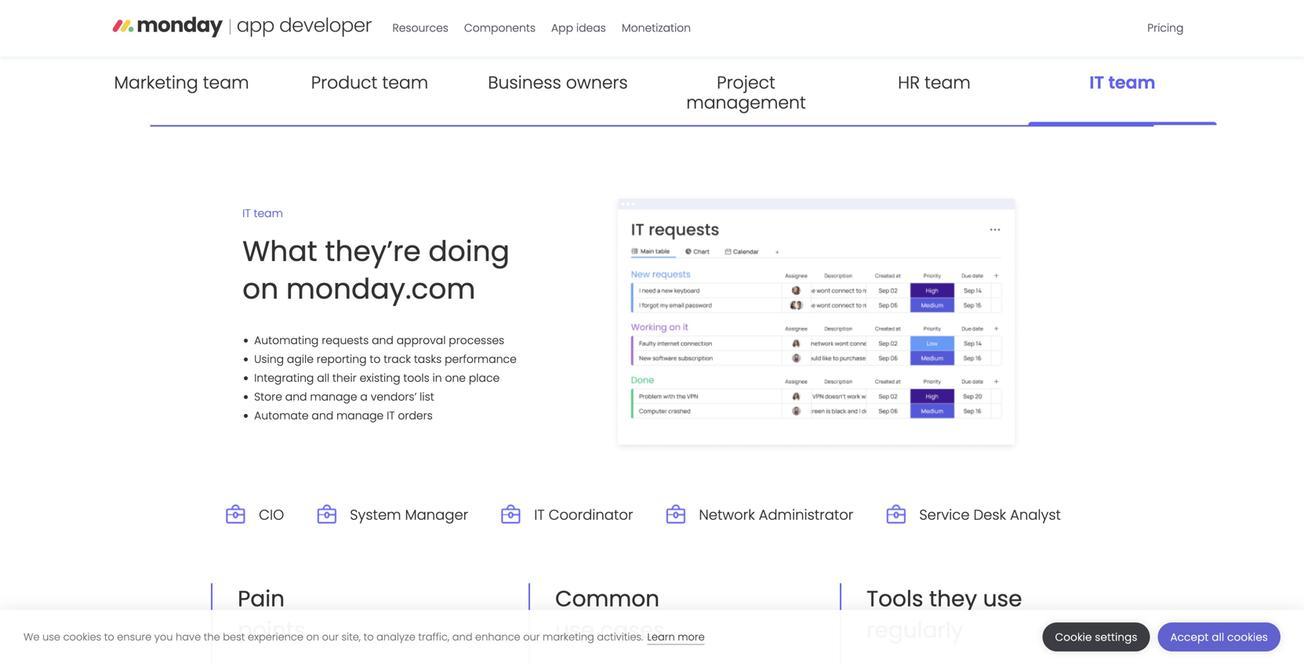 Task type: vqa. For each thing, say whether or not it's contained in the screenshot.
the left place.
no



Task type: describe. For each thing, give the bounding box(es) containing it.
manager
[[405, 505, 468, 525]]

it coordinator
[[534, 505, 633, 525]]

tools
[[403, 370, 430, 386]]

learn more link
[[647, 630, 705, 645]]

activities.
[[597, 630, 643, 644]]

0 vertical spatial manage
[[310, 389, 357, 405]]

in
[[433, 370, 442, 386]]

business owners
[[488, 71, 628, 95]]

all inside automating requests and approval processes using agile reporting to track tasks performance integrating all their existing tools in one place store and manage a vendors' list automate and manage it orders
[[317, 370, 329, 386]]

place
[[469, 370, 500, 386]]

marketing
[[543, 630, 594, 644]]

tasks
[[414, 352, 442, 367]]

existing
[[360, 370, 400, 386]]

documentation-navigation tab list
[[87, 60, 1217, 664]]

accept
[[1170, 630, 1209, 645]]

it inside automating requests and approval processes using agile reporting to track tasks performance integrating all their existing tools in one place store and manage a vendors' list automate and manage it orders
[[387, 408, 395, 423]]

app
[[551, 20, 573, 36]]

pricing
[[1147, 20, 1184, 36]]

service desk analyst
[[919, 505, 1061, 525]]

hr
[[898, 71, 920, 95]]

enhance
[[475, 630, 520, 644]]

orders
[[398, 408, 433, 423]]

network administrator
[[699, 505, 853, 525]]

use for common use cases
[[555, 615, 594, 646]]

management
[[686, 90, 806, 114]]

resources link
[[385, 16, 456, 41]]

hr team
[[898, 71, 971, 95]]

we
[[24, 630, 40, 644]]

settings
[[1095, 630, 1137, 645]]

project management tab
[[652, 60, 840, 125]]

product team tab
[[276, 60, 464, 125]]

system manager
[[350, 505, 468, 525]]

pain
[[238, 583, 285, 614]]

1 horizontal spatial on
[[306, 630, 319, 644]]

roles image for system manager
[[309, 498, 344, 532]]

performance
[[445, 352, 517, 367]]

their
[[332, 370, 357, 386]]

a
[[360, 389, 368, 405]]

to left ensure
[[104, 630, 114, 644]]

roles image for it coordinator
[[493, 498, 528, 532]]

cases
[[600, 615, 665, 646]]

accept all cookies
[[1170, 630, 1268, 645]]

to inside automating requests and approval processes using agile reporting to track tasks performance integrating all their existing tools in one place store and manage a vendors' list automate and manage it orders
[[370, 352, 381, 367]]

and down integrating
[[285, 389, 307, 405]]

components
[[464, 20, 536, 36]]

product
[[311, 71, 377, 95]]

dialog containing cookie settings
[[0, 610, 1304, 664]]

product team
[[311, 71, 428, 95]]

what they're doing on monday.com
[[242, 231, 510, 309]]

business
[[488, 71, 561, 95]]

what
[[242, 231, 317, 271]]

administrator
[[759, 505, 853, 525]]

ideas
[[576, 20, 606, 36]]

cookie settings
[[1055, 630, 1137, 645]]

points
[[238, 615, 306, 646]]

team up what at top
[[254, 206, 283, 221]]

cookies for use
[[63, 630, 101, 644]]

system
[[350, 505, 401, 525]]

experience
[[248, 630, 303, 644]]

tools they use regularly
[[866, 583, 1022, 646]]

use for we use cookies to ensure you have the best experience on our site, to analyze traffic, and enhance our marketing activities. learn more
[[42, 630, 60, 644]]

tools
[[866, 583, 923, 614]]

agile
[[287, 352, 314, 367]]

it team tab
[[1028, 60, 1217, 125]]

marketing team tab
[[87, 60, 276, 125]]

cookie
[[1055, 630, 1092, 645]]

traffic,
[[418, 630, 449, 644]]

analyst
[[1010, 505, 1061, 525]]

owners
[[566, 71, 628, 95]]

project management
[[686, 71, 806, 114]]

cio
[[259, 505, 284, 525]]

using
[[254, 352, 284, 367]]

we use cookies to ensure you have the best experience on our site, to analyze traffic, and enhance our marketing activities. learn more
[[24, 630, 705, 644]]

desk
[[973, 505, 1006, 525]]

automating
[[254, 333, 319, 348]]

reporting
[[317, 352, 367, 367]]

2 our from the left
[[523, 630, 540, 644]]

and right automate
[[312, 408, 333, 423]]



Task type: locate. For each thing, give the bounding box(es) containing it.
2 roles image from the left
[[658, 498, 693, 532]]

use right we
[[42, 630, 60, 644]]

roles image left it coordinator
[[493, 498, 528, 532]]

team for hr team tab
[[925, 71, 971, 95]]

on right experience
[[306, 630, 319, 644]]

you
[[154, 630, 173, 644]]

2 horizontal spatial roles image
[[879, 498, 913, 532]]

the
[[204, 630, 220, 644]]

have
[[176, 630, 201, 644]]

hr team tab
[[840, 60, 1028, 125]]

it
[[1090, 71, 1104, 95], [242, 206, 251, 221], [387, 408, 395, 423], [534, 505, 545, 525]]

monday.com
[[286, 269, 476, 309]]

use down common
[[555, 615, 594, 646]]

0 horizontal spatial roles image
[[218, 498, 253, 532]]

doing
[[428, 231, 510, 271]]

main element
[[385, 0, 1192, 56]]

coordinator
[[549, 505, 633, 525]]

team down pricing link
[[1108, 71, 1156, 95]]

0 horizontal spatial roles image
[[309, 498, 344, 532]]

0 horizontal spatial use
[[42, 630, 60, 644]]

list inside documentation-navigation tab list
[[180, 551, 1124, 664]]

0 horizontal spatial on
[[242, 269, 279, 309]]

automating requests and approval processes using agile reporting to track tasks performance integrating all their existing tools in one place store and manage a vendors' list automate and manage it orders
[[254, 333, 517, 423]]

manage
[[310, 389, 357, 405], [336, 408, 384, 423]]

list containing pain
[[180, 551, 1124, 664]]

1 vertical spatial it team
[[242, 206, 283, 221]]

roles image left network
[[658, 498, 693, 532]]

team right hr
[[925, 71, 971, 95]]

team for product team tab
[[382, 71, 428, 95]]

our
[[322, 630, 339, 644], [523, 630, 540, 644]]

0 vertical spatial on
[[242, 269, 279, 309]]

3 roles image from the left
[[879, 498, 913, 532]]

on up automating
[[242, 269, 279, 309]]

they
[[929, 583, 977, 614]]

1 roles image from the left
[[309, 498, 344, 532]]

use inside tools they use regularly
[[983, 583, 1022, 614]]

accept all cookies button
[[1158, 623, 1281, 652]]

cookies right we
[[63, 630, 101, 644]]

cookie settings button
[[1043, 623, 1150, 652]]

network
[[699, 505, 755, 525]]

dialog
[[0, 610, 1304, 664]]

1 vertical spatial all
[[1212, 630, 1224, 645]]

team
[[203, 71, 249, 95], [382, 71, 428, 95], [925, 71, 971, 95], [1108, 71, 1156, 95], [254, 206, 283, 221]]

regularly
[[866, 615, 963, 646]]

1 cookies from the left
[[63, 630, 101, 644]]

app ideas
[[551, 20, 606, 36]]

0 horizontal spatial cookies
[[63, 630, 101, 644]]

app ideas link
[[543, 16, 614, 41]]

2 roles image from the left
[[493, 498, 528, 532]]

monday.com for apps developers image
[[113, 10, 372, 43]]

all right accept
[[1212, 630, 1224, 645]]

roles image for service desk analyst
[[879, 498, 913, 532]]

roles image for network administrator
[[658, 498, 693, 532]]

ensure
[[117, 630, 152, 644]]

and right the traffic,
[[452, 630, 472, 644]]

processes
[[449, 333, 504, 348]]

marketing
[[114, 71, 198, 95]]

1 vertical spatial list
[[180, 551, 1124, 664]]

business owners tab
[[464, 60, 652, 125]]

one
[[445, 370, 466, 386]]

team for the marketing team tab
[[203, 71, 249, 95]]

it team
[[1090, 71, 1156, 95], [242, 206, 283, 221]]

1 horizontal spatial all
[[1212, 630, 1224, 645]]

1 vertical spatial manage
[[336, 408, 384, 423]]

2 cookies from the left
[[1227, 630, 1268, 645]]

automate
[[254, 408, 309, 423]]

1 horizontal spatial roles image
[[658, 498, 693, 532]]

to up existing
[[370, 352, 381, 367]]

cookies
[[63, 630, 101, 644], [1227, 630, 1268, 645]]

1 our from the left
[[322, 630, 339, 644]]

roles image for cio
[[218, 498, 253, 532]]

roles image left the "system"
[[309, 498, 344, 532]]

our left the site,
[[322, 630, 339, 644]]

to right the site,
[[364, 630, 374, 644]]

0 vertical spatial list
[[101, 0, 1203, 23]]

cookies inside button
[[1227, 630, 1268, 645]]

and up track
[[372, 333, 394, 348]]

all inside button
[[1212, 630, 1224, 645]]

cookies for all
[[1227, 630, 1268, 645]]

analyze
[[377, 630, 415, 644]]

cookies right accept
[[1227, 630, 1268, 645]]

use right 'they'
[[983, 583, 1022, 614]]

common use cases
[[555, 583, 665, 646]]

learn
[[647, 630, 675, 644]]

1 horizontal spatial roles image
[[493, 498, 528, 532]]

it team inside it team tab
[[1090, 71, 1156, 95]]

list
[[420, 389, 434, 405]]

on
[[242, 269, 279, 309], [306, 630, 319, 644]]

use inside common use cases
[[555, 615, 594, 646]]

vendors'
[[371, 389, 417, 405]]

best
[[223, 630, 245, 644]]

it inside tab
[[1090, 71, 1104, 95]]

1 horizontal spatial cookies
[[1227, 630, 1268, 645]]

components link
[[456, 16, 543, 41]]

list
[[101, 0, 1203, 23], [180, 551, 1124, 664]]

marketing team
[[114, 71, 249, 95]]

service
[[919, 505, 970, 525]]

all left their
[[317, 370, 329, 386]]

1 vertical spatial on
[[306, 630, 319, 644]]

site,
[[341, 630, 361, 644]]

to
[[370, 352, 381, 367], [104, 630, 114, 644], [364, 630, 374, 644]]

1 horizontal spatial it team
[[1090, 71, 1156, 95]]

on inside what they're doing on monday.com
[[242, 269, 279, 309]]

requests
[[322, 333, 369, 348]]

common
[[555, 583, 660, 614]]

0 vertical spatial it team
[[1090, 71, 1156, 95]]

all
[[317, 370, 329, 386], [1212, 630, 1224, 645]]

and
[[372, 333, 394, 348], [285, 389, 307, 405], [312, 408, 333, 423], [452, 630, 472, 644]]

it team up what at top
[[242, 206, 283, 221]]

1 roles image from the left
[[218, 498, 253, 532]]

pain points
[[238, 583, 306, 646]]

0 horizontal spatial it team
[[242, 206, 283, 221]]

1 horizontal spatial use
[[555, 615, 594, 646]]

2 horizontal spatial use
[[983, 583, 1022, 614]]

more
[[678, 630, 705, 644]]

1 horizontal spatial our
[[523, 630, 540, 644]]

approval
[[397, 333, 446, 348]]

integrating
[[254, 370, 314, 386]]

roles image
[[218, 498, 253, 532], [493, 498, 528, 532], [879, 498, 913, 532]]

0 horizontal spatial our
[[322, 630, 339, 644]]

team down monday.com for apps developers image
[[203, 71, 249, 95]]

0 vertical spatial all
[[317, 370, 329, 386]]

team down resources link
[[382, 71, 428, 95]]

they're
[[325, 231, 421, 271]]

our right 'enhance'
[[523, 630, 540, 644]]

pricing link
[[1140, 16, 1192, 41]]

manage down a
[[336, 408, 384, 423]]

track
[[384, 352, 411, 367]]

team for it team tab
[[1108, 71, 1156, 95]]

store
[[254, 389, 282, 405]]

roles image left the 'service'
[[879, 498, 913, 532]]

and inside dialog
[[452, 630, 472, 644]]

it team down pricing link
[[1090, 71, 1156, 95]]

roles image left "cio"
[[218, 498, 253, 532]]

persona it image
[[570, 183, 1062, 460]]

resources
[[392, 20, 448, 36]]

monetization
[[622, 20, 691, 36]]

roles image
[[309, 498, 344, 532], [658, 498, 693, 532]]

use
[[983, 583, 1022, 614], [555, 615, 594, 646], [42, 630, 60, 644]]

project
[[717, 71, 775, 95]]

0 horizontal spatial all
[[317, 370, 329, 386]]

monetization link
[[614, 16, 699, 41]]

manage down their
[[310, 389, 357, 405]]



